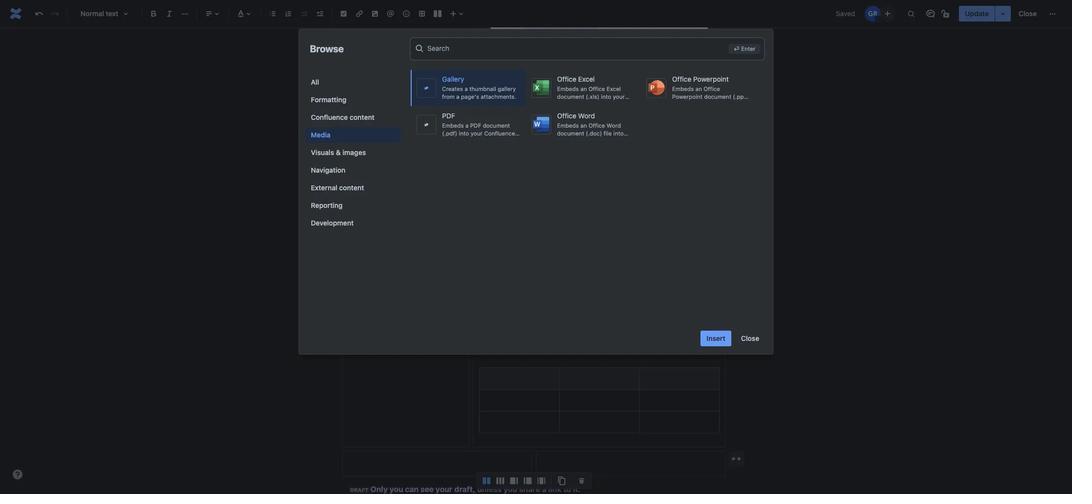 Task type: vqa. For each thing, say whether or not it's contained in the screenshot.


Task type: describe. For each thing, give the bounding box(es) containing it.
page. inside office powerpoint embeds an office powerpoint document (.ppt) into your confluence page.
[[730, 102, 746, 108]]

enter
[[742, 46, 756, 52]]

into inside the pdf embeds a pdf document (.pdf) into your confluence page.
[[459, 130, 469, 137]]

2 you from the left
[[504, 486, 518, 494]]

editor toolbar toolbar
[[477, 474, 592, 495]]

learn more about tables
[[348, 191, 434, 200]]

navigation
[[311, 166, 346, 174]]

right sidebar image
[[509, 476, 520, 487]]

link
[[549, 486, 562, 494]]

navigation button
[[305, 163, 401, 178]]

embeds for office powerpoint
[[673, 86, 694, 92]]

page. inside "office excel embeds an office excel document (.xls) into your confluence page."
[[590, 102, 605, 108]]

1 you from the left
[[390, 486, 404, 494]]

0 vertical spatial pdf
[[442, 112, 455, 120]]

draft only you can see your draft, unless you share a link to it.
[[350, 486, 581, 494]]

your inside the pdf embeds a pdf document (.pdf) into your confluence page.
[[471, 130, 483, 137]]

(.xls)
[[586, 94, 600, 100]]

images
[[343, 148, 366, 157]]

1 horizontal spatial pdf
[[471, 122, 482, 129]]

confluence inside office powerpoint embeds an office powerpoint document (.ppt) into your confluence page.
[[698, 102, 729, 108]]

0 vertical spatial powerpoint
[[694, 75, 729, 83]]

three columns image
[[495, 476, 507, 487]]

emoji image
[[401, 8, 413, 20]]

embeds inside the pdf embeds a pdf document (.pdf) into your confluence page.
[[442, 122, 464, 129]]

page's
[[461, 94, 480, 100]]

advanced search image
[[415, 44, 425, 53]]

an for excel
[[581, 86, 587, 92]]

search field
[[428, 39, 726, 57]]

attachments.
[[481, 94, 517, 100]]

0 horizontal spatial excel
[[579, 75, 595, 83]]

outdent ⇧tab image
[[298, 8, 310, 20]]

content for confluence content
[[350, 113, 375, 122]]

embeds for office word
[[558, 122, 579, 129]]

(.doc)
[[586, 130, 602, 137]]

confluence inside office word embeds an office word document (.doc) file into your confluence page.
[[571, 138, 602, 145]]

(.ppt)
[[734, 94, 749, 100]]

office excel embeds an office excel document (.xls) into your confluence page.
[[558, 75, 625, 108]]

(.pdf)
[[442, 130, 458, 137]]

into inside office powerpoint embeds an office powerpoint document (.ppt) into your confluence page.
[[673, 102, 683, 108]]

left sidebar image
[[522, 476, 534, 487]]

mention image
[[385, 8, 397, 20]]

close button inside browse dialog
[[736, 331, 766, 347]]

formatting
[[311, 96, 347, 104]]

content for external content
[[339, 184, 364, 192]]

layouts image
[[432, 8, 444, 20]]

from
[[442, 94, 455, 100]]

formatting button
[[305, 92, 401, 108]]

visuals & images button
[[305, 145, 401, 161]]

page. inside office word embeds an office word document (.doc) file into your confluence page.
[[604, 138, 619, 145]]

bold ⌘b image
[[148, 8, 160, 20]]

share
[[519, 486, 541, 494]]

creates
[[442, 86, 463, 92]]

your inside office powerpoint embeds an office powerpoint document (.ppt) into your confluence page.
[[684, 102, 696, 108]]

link image
[[354, 8, 365, 20]]

media
[[311, 131, 331, 139]]

document for office powerpoint
[[705, 94, 732, 100]]

redo ⌘⇧z image
[[49, 8, 61, 20]]

⏎ enter
[[734, 46, 756, 52]]

reporting button
[[305, 198, 401, 214]]

into inside office word embeds an office word document (.doc) file into your confluence page.
[[614, 130, 624, 137]]

development button
[[305, 216, 401, 231]]

draft
[[350, 488, 369, 494]]

action item image
[[338, 8, 350, 20]]

a up page's
[[465, 86, 468, 92]]

saved
[[837, 9, 856, 18]]

thumbnail
[[470, 86, 497, 92]]

tables
[[412, 191, 434, 200]]

copy image
[[556, 476, 568, 487]]

italic ⌘i image
[[164, 8, 175, 20]]

visuals & images
[[311, 148, 366, 157]]

learn
[[348, 191, 368, 200]]

all button
[[305, 74, 401, 90]]

all
[[311, 78, 319, 86]]

close inside browse dialog
[[742, 335, 760, 343]]



Task type: locate. For each thing, give the bounding box(es) containing it.
update button
[[960, 6, 995, 22]]

a
[[465, 86, 468, 92], [457, 94, 460, 100], [466, 122, 469, 129], [542, 486, 547, 494]]

office word embeds an office word document (.doc) file into your confluence page.
[[558, 112, 624, 145]]

file
[[604, 130, 612, 137]]

document left '(.xls)'
[[558, 94, 585, 100]]

0 horizontal spatial you
[[390, 486, 404, 494]]

gallery creates a thumbnail gallery from a page's attachments.
[[442, 75, 517, 100]]

a down page's
[[466, 122, 469, 129]]

page. down '(.xls)'
[[590, 102, 605, 108]]

an inside office word embeds an office word document (.doc) file into your confluence page.
[[581, 122, 587, 129]]

insert
[[707, 335, 726, 343]]

an for word
[[581, 122, 587, 129]]

your
[[613, 94, 625, 100], [684, 102, 696, 108], [471, 130, 483, 137], [558, 138, 569, 145], [436, 486, 453, 494]]

your inside "office excel embeds an office excel document (.xls) into your confluence page."
[[613, 94, 625, 100]]

1 horizontal spatial close button
[[1014, 6, 1044, 22]]

three columns with sidebars image
[[536, 476, 548, 487]]

1 vertical spatial excel
[[607, 86, 621, 92]]

1 vertical spatial word
[[607, 122, 621, 129]]

1 vertical spatial close button
[[736, 331, 766, 347]]

content
[[350, 113, 375, 122], [339, 184, 364, 192]]

0 vertical spatial close button
[[1014, 6, 1044, 22]]

embeds inside office word embeds an office word document (.doc) file into your confluence page.
[[558, 122, 579, 129]]

close button right the insert button
[[736, 331, 766, 347]]

excel up file
[[607, 86, 621, 92]]

content inside 'button'
[[339, 184, 364, 192]]

about
[[390, 191, 410, 200]]

browse
[[310, 43, 344, 54]]

page. inside the pdf embeds a pdf document (.pdf) into your confluence page.
[[442, 138, 458, 145]]

1 horizontal spatial word
[[607, 122, 621, 129]]

pdf
[[442, 112, 455, 120], [471, 122, 482, 129]]

document down attachments.
[[483, 122, 510, 129]]

external
[[311, 184, 338, 192]]

document inside office powerpoint embeds an office powerpoint document (.ppt) into your confluence page.
[[705, 94, 732, 100]]

confluence image
[[8, 6, 24, 22], [8, 6, 24, 22]]

go wide image
[[731, 454, 743, 465]]

page. down file
[[604, 138, 619, 145]]

confluence content button
[[305, 110, 401, 125]]

pdf up (.pdf)
[[442, 112, 455, 120]]

embeds for office excel
[[558, 86, 579, 92]]

to
[[564, 486, 572, 494]]

confluence inside "office excel embeds an office excel document (.xls) into your confluence page."
[[558, 102, 588, 108]]

add image, video, or file image
[[369, 8, 381, 20]]

document
[[558, 94, 585, 100], [705, 94, 732, 100], [483, 122, 510, 129], [558, 130, 585, 137]]

external content button
[[305, 180, 401, 196]]

embeds
[[558, 86, 579, 92], [673, 86, 694, 92], [442, 122, 464, 129], [558, 122, 579, 129]]

indent tab image
[[314, 8, 326, 20]]

an
[[581, 86, 587, 92], [696, 86, 703, 92], [581, 122, 587, 129]]

an inside "office excel embeds an office excel document (.xls) into your confluence page."
[[581, 86, 587, 92]]

numbered list ⌘⇧7 image
[[283, 8, 294, 20]]

embeds inside "office excel embeds an office excel document (.xls) into your confluence page."
[[558, 86, 579, 92]]

a right from
[[457, 94, 460, 100]]

close
[[1019, 9, 1038, 18], [742, 335, 760, 343]]

office
[[558, 75, 577, 83], [673, 75, 692, 83], [589, 86, 606, 92], [704, 86, 721, 92], [558, 112, 577, 120], [589, 122, 606, 129]]

confluence inside button
[[311, 113, 348, 122]]

embeds inside office powerpoint embeds an office powerpoint document (.ppt) into your confluence page.
[[673, 86, 694, 92]]

see
[[421, 486, 434, 494]]

you
[[390, 486, 404, 494], [504, 486, 518, 494]]

&
[[336, 148, 341, 157]]

you left can
[[390, 486, 404, 494]]

update
[[966, 9, 990, 18]]

0 horizontal spatial pdf
[[442, 112, 455, 120]]

word
[[579, 112, 595, 120], [607, 122, 621, 129]]

remove image
[[576, 476, 588, 487]]

document inside "office excel embeds an office excel document (.xls) into your confluence page."
[[558, 94, 585, 100]]

insert button
[[701, 331, 732, 347]]

1 vertical spatial pdf
[[471, 122, 482, 129]]

an for powerpoint
[[696, 86, 703, 92]]

greg robinson image
[[866, 6, 882, 22]]

gallery
[[498, 86, 516, 92]]

0 horizontal spatial close button
[[736, 331, 766, 347]]

more
[[370, 191, 388, 200]]

document inside the pdf embeds a pdf document (.pdf) into your confluence page.
[[483, 122, 510, 129]]

0 horizontal spatial close
[[742, 335, 760, 343]]

page.
[[590, 102, 605, 108], [730, 102, 746, 108], [442, 138, 458, 145], [604, 138, 619, 145]]

1 horizontal spatial close
[[1019, 9, 1038, 18]]

you left share
[[504, 486, 518, 494]]

document left (.ppt)
[[705, 94, 732, 100]]

confluence inside the pdf embeds a pdf document (.pdf) into your confluence page.
[[485, 130, 515, 137]]

external content
[[311, 184, 364, 192]]

1 horizontal spatial excel
[[607, 86, 621, 92]]

1 vertical spatial content
[[339, 184, 364, 192]]

close button
[[1014, 6, 1044, 22], [736, 331, 766, 347]]

it.
[[573, 486, 581, 494]]

0 vertical spatial content
[[350, 113, 375, 122]]

only
[[371, 486, 388, 494]]

content down navigation button
[[339, 184, 364, 192]]

adjust update settings image
[[998, 8, 1010, 20]]

your inside office word embeds an office word document (.doc) file into your confluence page.
[[558, 138, 569, 145]]

0 vertical spatial excel
[[579, 75, 595, 83]]

bullet list ⌘⇧8 image
[[267, 8, 279, 20]]

1 vertical spatial close
[[742, 335, 760, 343]]

confluence
[[558, 102, 588, 108], [698, 102, 729, 108], [311, 113, 348, 122], [485, 130, 515, 137], [571, 138, 602, 145]]

a inside the pdf embeds a pdf document (.pdf) into your confluence page.
[[466, 122, 469, 129]]

table image
[[416, 8, 428, 20]]

0 vertical spatial close
[[1019, 9, 1038, 18]]

confluence content
[[311, 113, 375, 122]]

pdf down page's
[[471, 122, 482, 129]]

powerpoint
[[694, 75, 729, 83], [673, 94, 703, 100]]

reporting
[[311, 201, 343, 210]]

pdf embeds a pdf document (.pdf) into your confluence page.
[[442, 112, 515, 145]]

office powerpoint embeds an office powerpoint document (.ppt) into your confluence page.
[[673, 75, 749, 108]]

document for office excel
[[558, 94, 585, 100]]

visuals
[[311, 148, 334, 157]]

can
[[405, 486, 419, 494]]

1 vertical spatial powerpoint
[[673, 94, 703, 100]]

two columns image
[[481, 476, 493, 487]]

document for office word
[[558, 130, 585, 137]]

close button right adjust update settings image
[[1014, 6, 1044, 22]]

close right adjust update settings image
[[1019, 9, 1038, 18]]

document left (.doc)
[[558, 130, 585, 137]]

page. down (.ppt)
[[730, 102, 746, 108]]

draft,
[[455, 486, 476, 494]]

gallery
[[442, 75, 465, 83]]

excel
[[579, 75, 595, 83], [607, 86, 621, 92]]

⏎
[[734, 46, 740, 52]]

1 horizontal spatial you
[[504, 486, 518, 494]]

document inside office word embeds an office word document (.doc) file into your confluence page.
[[558, 130, 585, 137]]

into
[[602, 94, 612, 100], [673, 102, 683, 108], [459, 130, 469, 137], [614, 130, 624, 137]]

word up file
[[607, 122, 621, 129]]

development
[[311, 219, 354, 227]]

close right insert
[[742, 335, 760, 343]]

a left the link on the right bottom of the page
[[542, 486, 547, 494]]

0 vertical spatial word
[[579, 112, 595, 120]]

type
[[360, 172, 381, 181]]

unless
[[478, 486, 502, 494]]

page. down (.pdf)
[[442, 138, 458, 145]]

excel up '(.xls)'
[[579, 75, 595, 83]]

learn more about tables link
[[348, 191, 434, 200]]

0 horizontal spatial word
[[579, 112, 595, 120]]

word up (.doc)
[[579, 112, 595, 120]]

into inside "office excel embeds an office excel document (.xls) into your confluence page."
[[602, 94, 612, 100]]

content inside button
[[350, 113, 375, 122]]

an inside office powerpoint embeds an office powerpoint document (.ppt) into your confluence page.
[[696, 86, 703, 92]]

media button
[[305, 127, 401, 143]]

content down formatting button at the top
[[350, 113, 375, 122]]

undo ⌘z image
[[33, 8, 45, 20]]

browse dialog
[[299, 29, 774, 355]]



